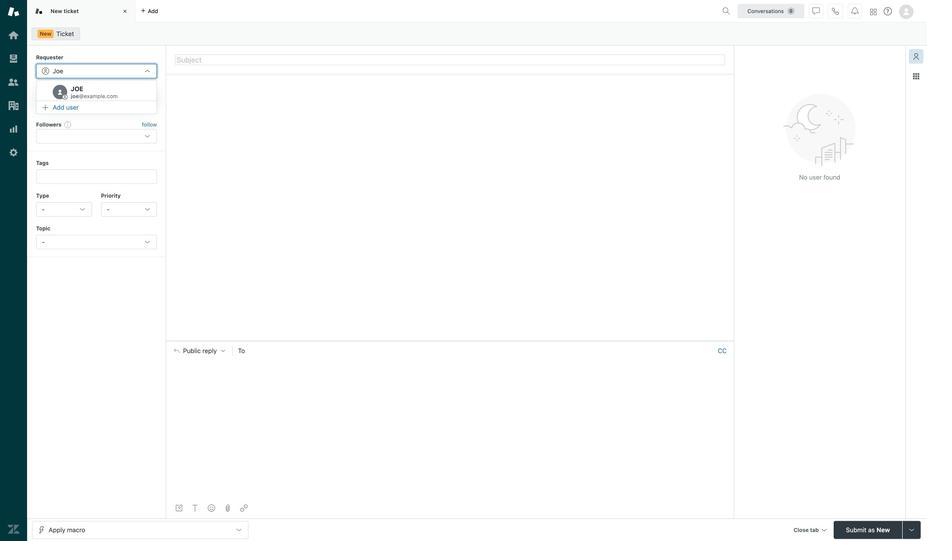 Task type: describe. For each thing, give the bounding box(es) containing it.
organizations image
[[8, 100, 19, 111]]

get started image
[[8, 29, 19, 41]]

main element
[[0, 0, 27, 541]]

info on adding followers image
[[64, 121, 71, 128]]

zendesk support image
[[8, 6, 19, 18]]

search name or contact info field
[[53, 67, 140, 75]]

add link (cmd k) image
[[241, 505, 248, 512]]

close image
[[121, 7, 130, 16]]

views image
[[8, 53, 19, 65]]

secondary element
[[27, 25, 928, 43]]

format text image
[[192, 505, 199, 512]]

add attachment image
[[224, 505, 232, 512]]

Subject field
[[175, 54, 726, 65]]

zendesk image
[[8, 524, 19, 535]]

tabs tab list
[[27, 0, 719, 23]]

draft mode image
[[176, 505, 183, 512]]

insert emojis image
[[208, 505, 215, 512]]



Task type: vqa. For each thing, say whether or not it's contained in the screenshot.
public reply composer text box
no



Task type: locate. For each thing, give the bounding box(es) containing it.
tab
[[27, 0, 135, 23]]

zendesk products image
[[871, 9, 877, 15]]

reporting image
[[8, 123, 19, 135]]

apps image
[[914, 73, 921, 80]]

notifications image
[[852, 7, 859, 15]]

get help image
[[885, 7, 893, 15]]

button displays agent's chat status as invisible. image
[[813, 7, 821, 15]]

None field
[[251, 346, 715, 355]]

customer context image
[[914, 53, 921, 60]]

minimize composer image
[[447, 337, 454, 345]]

list box
[[36, 80, 157, 114]]

customers image
[[8, 76, 19, 88]]

admin image
[[8, 147, 19, 158]]

option
[[37, 82, 157, 101]]



